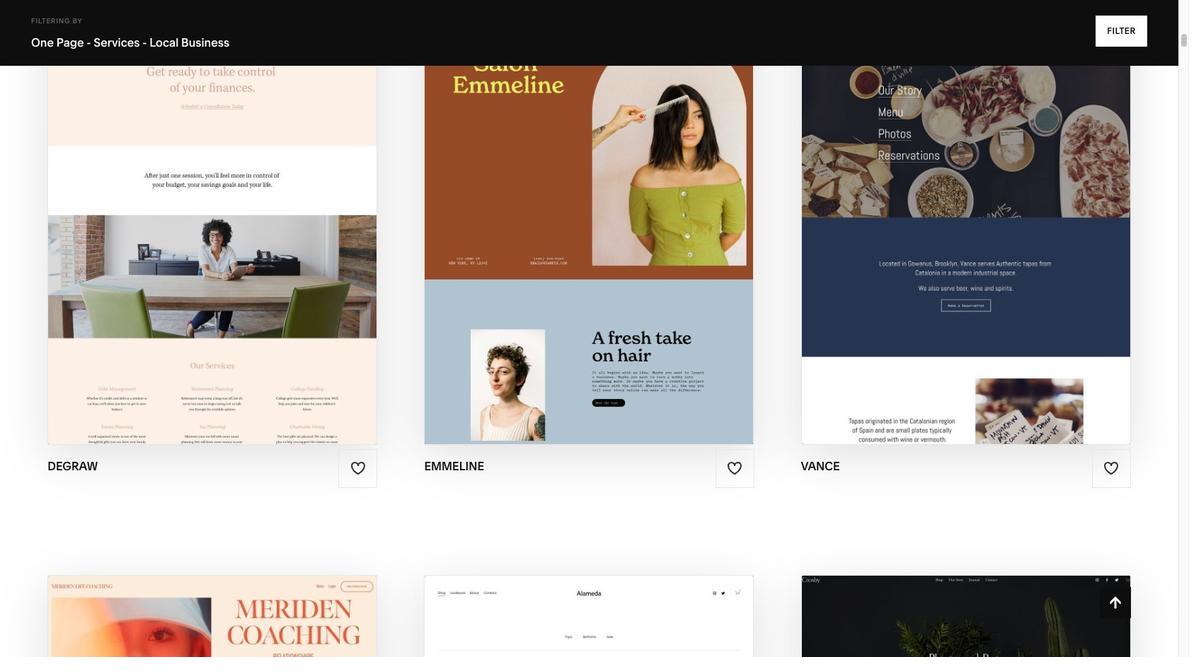 Task type: describe. For each thing, give the bounding box(es) containing it.
meriden image
[[48, 577, 377, 658]]

crosby image
[[802, 577, 1131, 658]]

add degraw to your favorites list image
[[351, 461, 366, 477]]

vance image
[[802, 6, 1131, 445]]

alameda image
[[425, 577, 754, 658]]



Task type: locate. For each thing, give the bounding box(es) containing it.
degraw image
[[48, 6, 377, 445]]

add emmeline to your favorites list image
[[727, 461, 743, 477]]

emmeline image
[[425, 6, 754, 445]]

back to top image
[[1108, 596, 1124, 611]]



Task type: vqa. For each thing, say whether or not it's contained in the screenshot.
Apply at the bottom right of the page
no



